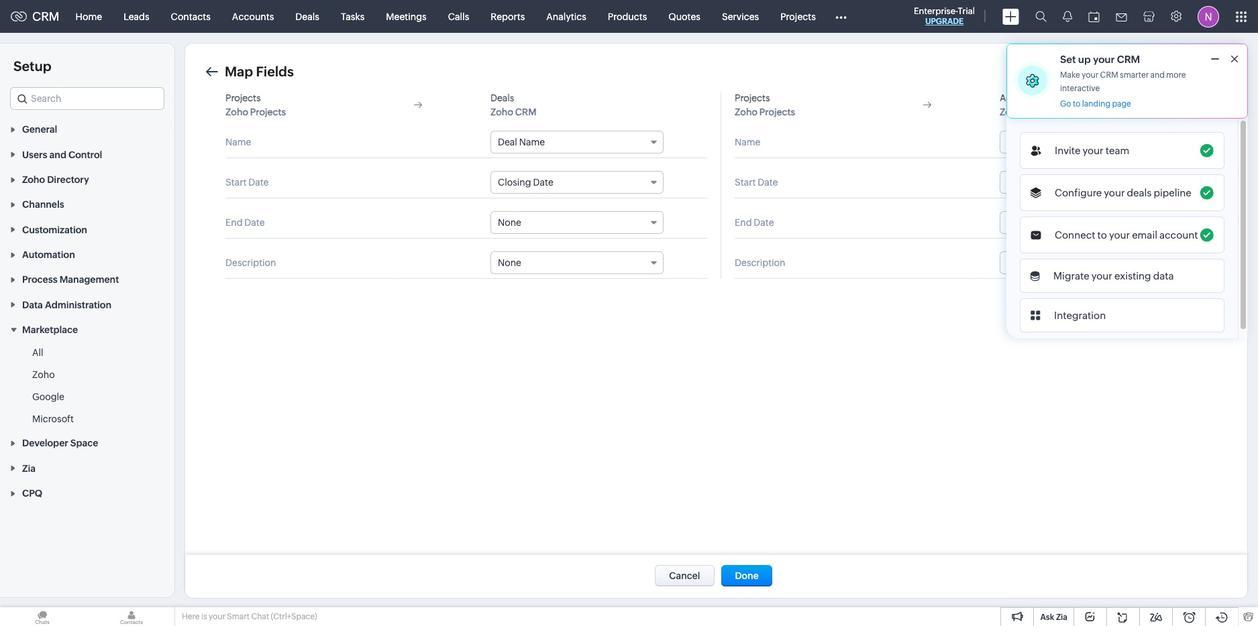 Task type: locate. For each thing, give the bounding box(es) containing it.
calls
[[448, 11, 469, 22]]

search image
[[1036, 11, 1047, 22]]

(ctrl+space)
[[271, 613, 317, 622]]

1 none field from the top
[[491, 211, 664, 234]]

0 vertical spatial none
[[498, 217, 522, 228]]

cpq
[[22, 489, 42, 499]]

here
[[182, 613, 200, 622]]

1 horizontal spatial end date
[[735, 217, 774, 228]]

3 name from the left
[[735, 137, 761, 148]]

projects
[[781, 11, 816, 22], [226, 93, 261, 103], [735, 93, 770, 103], [250, 107, 286, 117], [760, 107, 796, 117]]

data
[[22, 300, 43, 311]]

projects zoho projects for deals
[[226, 93, 286, 117]]

end date for deals zoho crm
[[226, 217, 265, 228]]

1 end from the left
[[226, 217, 243, 228]]

1 vertical spatial zia
[[1056, 613, 1068, 623]]

start
[[226, 177, 247, 188], [735, 177, 756, 188]]

accounts left the deals link
[[232, 11, 274, 22]]

1 horizontal spatial name
[[519, 137, 545, 148]]

1 projects zoho projects from the left
[[226, 93, 286, 117]]

0 vertical spatial zia
[[22, 464, 36, 474]]

1 horizontal spatial projects zoho projects
[[735, 93, 796, 117]]

crm left "go"
[[1025, 107, 1046, 117]]

1 vertical spatial accounts
[[1000, 93, 1042, 103]]

marketplace region
[[0, 342, 175, 431]]

0 horizontal spatial start date
[[226, 177, 269, 188]]

zoho inside marketplace 'region'
[[32, 370, 55, 381]]

1 end date from the left
[[226, 217, 265, 228]]

data administration button
[[0, 292, 175, 317]]

1 vertical spatial none field
[[491, 252, 664, 275]]

deals zoho crm
[[491, 93, 537, 117]]

2 description from the left
[[735, 258, 786, 268]]

0 horizontal spatial deals
[[296, 11, 319, 22]]

deals
[[296, 11, 319, 22], [491, 93, 514, 103]]

and right users
[[49, 149, 66, 160]]

to right connect
[[1098, 230, 1107, 241]]

process management button
[[0, 267, 175, 292]]

Other Modules field
[[827, 6, 856, 27]]

and inside 'dropdown button'
[[49, 149, 66, 160]]

deal
[[498, 137, 517, 148]]

0 horizontal spatial to
[[1073, 99, 1081, 109]]

calendar image
[[1089, 11, 1100, 22]]

mails image
[[1116, 13, 1128, 21]]

calls link
[[437, 0, 480, 33]]

migrate your existing data
[[1054, 270, 1174, 282]]

description for deals zoho crm
[[226, 258, 276, 268]]

end date for accounts zoho crm
[[735, 217, 774, 228]]

2 start from the left
[[735, 177, 756, 188]]

ask zia
[[1041, 613, 1068, 623]]

integration
[[1054, 310, 1106, 322]]

deals link
[[285, 0, 330, 33]]

zoho link
[[32, 369, 55, 382]]

start for accounts zoho crm
[[735, 177, 756, 188]]

customization
[[22, 225, 87, 235]]

name
[[226, 137, 251, 148], [519, 137, 545, 148], [735, 137, 761, 148]]

users and control
[[22, 149, 102, 160]]

process management
[[22, 275, 119, 286]]

start for deals zoho crm
[[226, 177, 247, 188]]

projects zoho projects
[[226, 93, 286, 117], [735, 93, 796, 117]]

1 vertical spatial deals
[[491, 93, 514, 103]]

0 horizontal spatial projects zoho projects
[[226, 93, 286, 117]]

and
[[1151, 70, 1165, 80], [49, 149, 66, 160]]

google
[[32, 392, 64, 403]]

0 horizontal spatial start
[[226, 177, 247, 188]]

0 horizontal spatial name
[[226, 137, 251, 148]]

1 description from the left
[[226, 258, 276, 268]]

configure your deals pipeline
[[1055, 187, 1192, 199]]

services link
[[711, 0, 770, 33]]

date
[[248, 177, 269, 188], [533, 177, 554, 188], [758, 177, 778, 188], [245, 217, 265, 228], [754, 217, 774, 228]]

None field
[[491, 211, 664, 234], [491, 252, 664, 275]]

1 horizontal spatial accounts
[[1000, 93, 1042, 103]]

leads link
[[113, 0, 160, 33]]

create menu image
[[1003, 8, 1020, 24]]

1 horizontal spatial description
[[735, 258, 786, 268]]

zia
[[22, 464, 36, 474], [1056, 613, 1068, 623]]

1 name from the left
[[226, 137, 251, 148]]

crm up smarter
[[1117, 54, 1140, 65]]

email
[[1132, 230, 1158, 241]]

0 horizontal spatial accounts
[[232, 11, 274, 22]]

0 horizontal spatial and
[[49, 149, 66, 160]]

invite your team
[[1055, 145, 1130, 156]]

2 projects zoho projects from the left
[[735, 93, 796, 117]]

to right "go"
[[1073, 99, 1081, 109]]

configure
[[1055, 187, 1102, 199]]

start date
[[226, 177, 269, 188], [735, 177, 778, 188]]

marketplace button
[[0, 317, 175, 342]]

end date
[[226, 217, 265, 228], [735, 217, 774, 228]]

1 horizontal spatial start date
[[735, 177, 778, 188]]

1 horizontal spatial start
[[735, 177, 756, 188]]

1 start date from the left
[[226, 177, 269, 188]]

closing
[[498, 177, 531, 188]]

connect
[[1055, 230, 1096, 241]]

connect to your email account
[[1055, 230, 1198, 241]]

and left more
[[1151, 70, 1165, 80]]

1 none from the top
[[498, 217, 522, 228]]

products link
[[597, 0, 658, 33]]

profile element
[[1190, 0, 1228, 33]]

cancel
[[669, 571, 700, 582]]

analytics
[[547, 11, 587, 22]]

go to landing page link
[[1060, 99, 1132, 109]]

deals up deal
[[491, 93, 514, 103]]

accounts left "go"
[[1000, 93, 1042, 103]]

contacts
[[171, 11, 211, 22]]

0 vertical spatial to
[[1073, 99, 1081, 109]]

invite
[[1055, 145, 1081, 156]]

None field
[[10, 87, 164, 110], [1000, 131, 1174, 154], [1000, 171, 1174, 194], [1000, 211, 1174, 234], [1000, 252, 1174, 275], [1000, 131, 1174, 154], [1000, 171, 1174, 194], [1000, 211, 1174, 234], [1000, 252, 1174, 275]]

1 horizontal spatial to
[[1098, 230, 1107, 241]]

page
[[1112, 99, 1132, 109]]

crm inside accounts zoho crm
[[1025, 107, 1046, 117]]

start date for deals zoho crm
[[226, 177, 269, 188]]

0 horizontal spatial end date
[[226, 217, 265, 228]]

0 vertical spatial accounts
[[232, 11, 274, 22]]

profile image
[[1198, 6, 1220, 27]]

products
[[608, 11, 647, 22]]

users
[[22, 149, 47, 160]]

analytics link
[[536, 0, 597, 33]]

chats image
[[0, 608, 85, 627]]

0 horizontal spatial zia
[[22, 464, 36, 474]]

1 horizontal spatial end
[[735, 217, 752, 228]]

2 end date from the left
[[735, 217, 774, 228]]

1 horizontal spatial and
[[1151, 70, 1165, 80]]

home
[[76, 11, 102, 22]]

1 vertical spatial and
[[49, 149, 66, 160]]

signals image
[[1063, 11, 1073, 22]]

2 none from the top
[[498, 258, 522, 268]]

here is your smart chat (ctrl+space)
[[182, 613, 317, 622]]

setup
[[13, 58, 51, 74]]

map fields
[[225, 64, 294, 79]]

zoho
[[226, 107, 248, 117], [491, 107, 513, 117], [735, 107, 758, 117], [1000, 107, 1023, 117], [22, 175, 45, 185], [32, 370, 55, 381]]

0 horizontal spatial description
[[226, 258, 276, 268]]

ask
[[1041, 613, 1055, 623]]

1 vertical spatial none
[[498, 258, 522, 268]]

make
[[1060, 70, 1081, 80]]

2 end from the left
[[735, 217, 752, 228]]

deals inside deals zoho crm
[[491, 93, 514, 103]]

zia up cpq
[[22, 464, 36, 474]]

1 start from the left
[[226, 177, 247, 188]]

accounts inside accounts zoho crm
[[1000, 93, 1042, 103]]

your left team
[[1083, 145, 1104, 156]]

control
[[68, 149, 102, 160]]

crm left home
[[32, 9, 59, 23]]

2 name from the left
[[519, 137, 545, 148]]

crm up deal name
[[515, 107, 537, 117]]

0 horizontal spatial end
[[226, 217, 243, 228]]

0 vertical spatial deals
[[296, 11, 319, 22]]

2 horizontal spatial name
[[735, 137, 761, 148]]

none field for description
[[491, 252, 664, 275]]

all link
[[32, 346, 43, 360]]

deal name
[[498, 137, 545, 148]]

deals left tasks
[[296, 11, 319, 22]]

zia button
[[0, 456, 175, 481]]

1 horizontal spatial deals
[[491, 93, 514, 103]]

and inside 'set up your crm make your crm smarter and more interactive go to landing page'
[[1151, 70, 1165, 80]]

crm
[[32, 9, 59, 23], [1117, 54, 1140, 65], [1101, 70, 1119, 80], [515, 107, 537, 117], [1025, 107, 1046, 117]]

1 horizontal spatial zia
[[1056, 613, 1068, 623]]

search element
[[1028, 0, 1055, 33]]

name for deals zoho crm
[[226, 137, 251, 148]]

0 vertical spatial none field
[[491, 211, 664, 234]]

description
[[226, 258, 276, 268], [735, 258, 786, 268]]

0 vertical spatial and
[[1151, 70, 1165, 80]]

none
[[498, 217, 522, 228], [498, 258, 522, 268]]

google link
[[32, 391, 64, 404]]

2 start date from the left
[[735, 177, 778, 188]]

signals element
[[1055, 0, 1081, 33]]

2 none field from the top
[[491, 252, 664, 275]]

crm inside deals zoho crm
[[515, 107, 537, 117]]

none field for end date
[[491, 211, 664, 234]]

up
[[1079, 54, 1091, 65]]

end for deals zoho crm
[[226, 217, 243, 228]]

projects zoho projects for accounts
[[735, 93, 796, 117]]

zia right ask
[[1056, 613, 1068, 623]]

tasks
[[341, 11, 365, 22]]

existing
[[1115, 270, 1152, 282]]

microsoft
[[32, 414, 74, 425]]



Task type: vqa. For each thing, say whether or not it's contained in the screenshot.
button
no



Task type: describe. For each thing, give the bounding box(es) containing it.
start date for accounts zoho crm
[[735, 177, 778, 188]]

trial
[[958, 6, 975, 16]]

set
[[1060, 54, 1076, 65]]

landing
[[1083, 99, 1111, 109]]

none for description
[[498, 258, 522, 268]]

reports link
[[480, 0, 536, 33]]

zia inside 'dropdown button'
[[22, 464, 36, 474]]

is
[[201, 613, 207, 622]]

microsoft link
[[32, 413, 74, 426]]

set up your crm make your crm smarter and more interactive go to landing page
[[1060, 54, 1186, 109]]

zoho directory button
[[0, 167, 175, 192]]

general button
[[0, 117, 175, 142]]

more
[[1167, 70, 1186, 80]]

marketplace
[[22, 325, 78, 336]]

name for accounts zoho crm
[[735, 137, 761, 148]]

done button
[[722, 566, 772, 587]]

description for accounts zoho crm
[[735, 258, 786, 268]]

accounts for accounts
[[232, 11, 274, 22]]

deals for deals zoho crm
[[491, 93, 514, 103]]

mails element
[[1108, 1, 1136, 32]]

account
[[1160, 230, 1198, 241]]

data
[[1154, 270, 1174, 282]]

automation button
[[0, 242, 175, 267]]

your left email
[[1109, 230, 1130, 241]]

date inside field
[[533, 177, 554, 188]]

zoho inside deals zoho crm
[[491, 107, 513, 117]]

quotes link
[[658, 0, 711, 33]]

zoho inside accounts zoho crm
[[1000, 107, 1023, 117]]

administration
[[45, 300, 111, 311]]

users and control button
[[0, 142, 175, 167]]

reports
[[491, 11, 525, 22]]

meetings
[[386, 11, 427, 22]]

to inside 'set up your crm make your crm smarter and more interactive go to landing page'
[[1073, 99, 1081, 109]]

Deal Name field
[[491, 131, 664, 154]]

cpq button
[[0, 481, 175, 506]]

enterprise-trial upgrade
[[914, 6, 975, 26]]

accounts for accounts zoho crm
[[1000, 93, 1042, 103]]

none for end date
[[498, 217, 522, 228]]

deals
[[1127, 187, 1152, 199]]

cancel button
[[655, 566, 715, 587]]

space
[[70, 439, 98, 449]]

developer space
[[22, 439, 98, 449]]

accounts link
[[221, 0, 285, 33]]

fields
[[256, 64, 294, 79]]

go
[[1060, 99, 1072, 109]]

contacts link
[[160, 0, 221, 33]]

1 vertical spatial to
[[1098, 230, 1107, 241]]

general
[[22, 124, 57, 135]]

leads
[[124, 11, 149, 22]]

accounts zoho crm
[[1000, 93, 1046, 117]]

home link
[[65, 0, 113, 33]]

create menu element
[[995, 0, 1028, 33]]

customization button
[[0, 217, 175, 242]]

smarter
[[1120, 70, 1149, 80]]

interactive
[[1060, 84, 1100, 93]]

developer space button
[[0, 431, 175, 456]]

channels button
[[0, 192, 175, 217]]

your right the is on the bottom of the page
[[209, 613, 225, 622]]

migrate
[[1054, 270, 1090, 282]]

projects link
[[770, 0, 827, 33]]

all
[[32, 348, 43, 358]]

data administration
[[22, 300, 111, 311]]

crm link
[[11, 9, 59, 23]]

directory
[[47, 175, 89, 185]]

upgrade
[[926, 17, 964, 26]]

your right up in the top right of the page
[[1093, 54, 1115, 65]]

enterprise-
[[914, 6, 958, 16]]

your right migrate
[[1092, 270, 1113, 282]]

chat
[[251, 613, 269, 622]]

smart
[[227, 613, 250, 622]]

management
[[59, 275, 119, 286]]

Search text field
[[11, 88, 164, 109]]

none field search
[[10, 87, 164, 110]]

deals for deals
[[296, 11, 319, 22]]

contacts image
[[89, 608, 174, 627]]

process
[[22, 275, 57, 286]]

tasks link
[[330, 0, 375, 33]]

pipeline
[[1154, 187, 1192, 199]]

services
[[722, 11, 759, 22]]

your down up in the top right of the page
[[1082, 70, 1099, 80]]

zoho inside dropdown button
[[22, 175, 45, 185]]

name inside field
[[519, 137, 545, 148]]

channels
[[22, 200, 64, 210]]

map
[[225, 64, 253, 79]]

zoho directory
[[22, 175, 89, 185]]

end for accounts zoho crm
[[735, 217, 752, 228]]

automation
[[22, 250, 75, 260]]

quotes
[[669, 11, 701, 22]]

Closing Date field
[[491, 171, 664, 194]]

done
[[735, 571, 759, 582]]

closing date
[[498, 177, 554, 188]]

your left deals
[[1104, 187, 1125, 199]]

crm left smarter
[[1101, 70, 1119, 80]]



